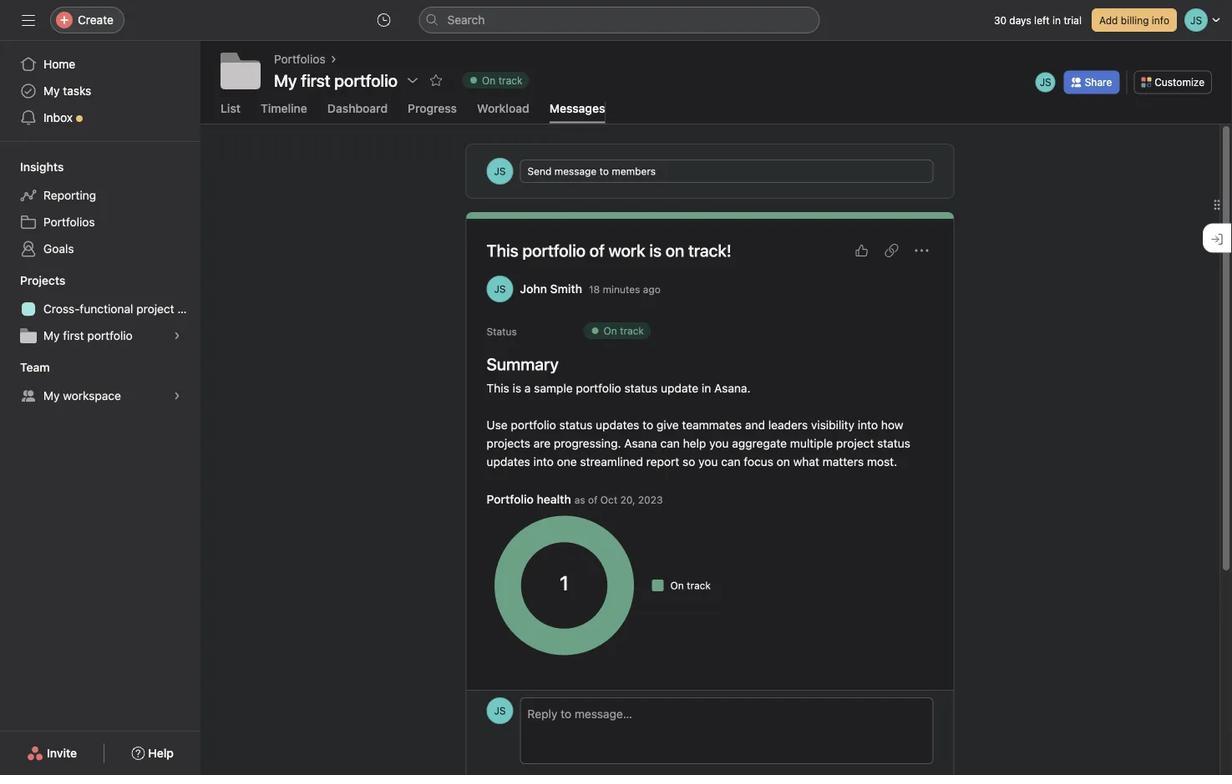 Task type: describe. For each thing, give the bounding box(es) containing it.
so
[[683, 455, 695, 469]]

give
[[657, 418, 679, 432]]

message
[[555, 165, 597, 177]]

of for oct
[[588, 494, 598, 506]]

my first portfolio link
[[10, 322, 190, 349]]

days
[[1009, 14, 1032, 26]]

help
[[148, 746, 174, 760]]

and
[[745, 418, 765, 432]]

projects
[[20, 274, 66, 287]]

john smith link
[[520, 282, 582, 296]]

work
[[609, 240, 646, 260]]

first
[[63, 329, 84, 343]]

0 horizontal spatial can
[[660, 436, 680, 450]]

ago
[[643, 283, 661, 295]]

workload link
[[477, 101, 529, 123]]

invite
[[47, 746, 77, 760]]

messages link
[[549, 101, 605, 123]]

use portfolio status updates to give teammates and leaders visibility into how projects are progressing. asana can help you aggregate multiple project status updates into one streamlined report so you can focus on what matters most.
[[487, 418, 914, 469]]

insights button
[[0, 159, 64, 175]]

projects
[[487, 436, 530, 450]]

progress
[[408, 101, 457, 115]]

1 horizontal spatial into
[[858, 418, 878, 432]]

1 vertical spatial track
[[620, 325, 644, 337]]

1 vertical spatial in
[[702, 381, 711, 395]]

30 days left in trial
[[994, 14, 1082, 26]]

0 horizontal spatial into
[[533, 455, 554, 469]]

visibility
[[811, 418, 855, 432]]

create
[[78, 13, 114, 27]]

1 horizontal spatial is
[[649, 240, 662, 260]]

to inside button
[[600, 165, 609, 177]]

1 vertical spatial updates
[[487, 455, 530, 469]]

john smith 18 minutes ago
[[520, 282, 661, 296]]

track inside popup button
[[499, 74, 523, 86]]

cross-
[[43, 302, 80, 316]]

cross-functional project plan
[[43, 302, 200, 316]]

status
[[487, 326, 517, 337]]

most.
[[867, 455, 897, 469]]

share
[[1085, 76, 1112, 88]]

to inside use portfolio status updates to give teammates and leaders visibility into how projects are progressing. asana can help you aggregate multiple project status updates into one streamlined report so you can focus on what matters most.
[[643, 418, 653, 432]]

copy link image
[[885, 244, 899, 257]]

progress link
[[408, 101, 457, 123]]

portfolio right the sample
[[576, 381, 621, 395]]

inbox
[[43, 111, 73, 124]]

my first portfolio
[[274, 70, 398, 90]]

history image
[[377, 13, 391, 27]]

1 horizontal spatial in
[[1053, 14, 1061, 26]]

on track button
[[455, 69, 537, 92]]

project inside use portfolio status updates to give teammates and leaders visibility into how projects are progressing. asana can help you aggregate multiple project status updates into one streamlined report so you can focus on what matters most.
[[836, 436, 874, 450]]

streamlined
[[580, 455, 643, 469]]

portfolios inside insights element
[[43, 215, 95, 229]]

first portfolio
[[301, 70, 398, 90]]

my tasks
[[43, 84, 91, 98]]

create button
[[50, 7, 124, 33]]

this portfolio of work is on track! link
[[487, 240, 732, 260]]

team button
[[0, 359, 50, 376]]

home link
[[10, 51, 190, 78]]

john
[[520, 282, 547, 296]]

search list box
[[419, 7, 820, 33]]

list link
[[221, 101, 241, 123]]

goals link
[[10, 236, 190, 262]]

smith
[[550, 282, 582, 296]]

insights element
[[0, 152, 201, 266]]

portfolio up john smith link
[[522, 240, 586, 260]]

0 horizontal spatial on
[[666, 240, 684, 260]]

send message to members button
[[520, 159, 934, 183]]

home
[[43, 57, 75, 71]]

trial
[[1064, 14, 1082, 26]]

cross-functional project plan link
[[10, 296, 200, 322]]

focus
[[744, 455, 774, 469]]

this portfolio of work is on track!
[[487, 240, 732, 260]]

1 vertical spatial status
[[559, 418, 593, 432]]

my workspace link
[[10, 383, 190, 409]]

portfolios link inside insights element
[[10, 209, 190, 236]]

my for my workspace
[[43, 389, 60, 403]]

my first portfolio
[[43, 329, 133, 343]]

customize button
[[1134, 71, 1212, 94]]

more actions image
[[915, 244, 929, 257]]

my for my first portfolio
[[274, 70, 297, 90]]

my workspace
[[43, 389, 121, 403]]

2 vertical spatial status
[[877, 436, 911, 450]]

use
[[487, 418, 508, 432]]

invite button
[[16, 739, 88, 769]]

1 horizontal spatial can
[[721, 455, 741, 469]]

how
[[881, 418, 904, 432]]

show options image
[[406, 74, 419, 87]]

summary
[[487, 354, 559, 374]]

billing
[[1121, 14, 1149, 26]]

workload
[[477, 101, 529, 115]]

goals
[[43, 242, 74, 256]]



Task type: locate. For each thing, give the bounding box(es) containing it.
0 horizontal spatial in
[[702, 381, 711, 395]]

track!
[[688, 240, 732, 260]]

project left "plan"
[[136, 302, 174, 316]]

dashboard link
[[327, 101, 388, 123]]

into left how
[[858, 418, 878, 432]]

0 horizontal spatial updates
[[487, 455, 530, 469]]

add to starred image
[[429, 74, 443, 87]]

1 horizontal spatial updates
[[596, 418, 639, 432]]

0 vertical spatial into
[[858, 418, 878, 432]]

as
[[575, 494, 585, 506]]

1 horizontal spatial on track
[[604, 325, 644, 337]]

0 horizontal spatial project
[[136, 302, 174, 316]]

hide sidebar image
[[22, 13, 35, 27]]

you down teammates
[[709, 436, 729, 450]]

this for this is a sample portfolio status update in asana.
[[487, 381, 509, 395]]

0 vertical spatial you
[[709, 436, 729, 450]]

project inside 'element'
[[136, 302, 174, 316]]

into down are
[[533, 455, 554, 469]]

can left focus
[[721, 455, 741, 469]]

into
[[858, 418, 878, 432], [533, 455, 554, 469]]

messages
[[549, 101, 605, 115]]

portfolio up are
[[511, 418, 556, 432]]

on
[[482, 74, 496, 86], [604, 325, 617, 337], [670, 580, 684, 591]]

1 vertical spatial can
[[721, 455, 741, 469]]

multiple
[[790, 436, 833, 450]]

1 horizontal spatial on
[[604, 325, 617, 337]]

to right message
[[600, 165, 609, 177]]

1 vertical spatial portfolios
[[43, 215, 95, 229]]

1 horizontal spatial track
[[620, 325, 644, 337]]

portfolios up my first portfolio
[[274, 52, 326, 66]]

0 vertical spatial portfolios link
[[274, 50, 326, 69]]

dashboard
[[327, 101, 388, 115]]

1 vertical spatial on track
[[604, 325, 644, 337]]

send message to members
[[528, 165, 656, 177]]

on track inside popup button
[[482, 74, 523, 86]]

1 vertical spatial on
[[777, 455, 790, 469]]

0 vertical spatial of
[[590, 240, 605, 260]]

0 vertical spatial track
[[499, 74, 523, 86]]

this
[[487, 240, 519, 260], [487, 381, 509, 395]]

my tasks link
[[10, 78, 190, 104]]

asana.
[[714, 381, 751, 395]]

tasks
[[63, 84, 91, 98]]

is left the a
[[513, 381, 521, 395]]

2023
[[638, 494, 663, 506]]

0 vertical spatial on
[[666, 240, 684, 260]]

you right so
[[699, 455, 718, 469]]

portfolio inside projects 'element'
[[87, 329, 133, 343]]

aggregate
[[732, 436, 787, 450]]

on left what
[[777, 455, 790, 469]]

left
[[1034, 14, 1050, 26]]

oct
[[601, 494, 618, 506]]

my left "first"
[[43, 329, 60, 343]]

matters
[[823, 455, 864, 469]]

portfolios link up my first portfolio
[[274, 50, 326, 69]]

portfolio down cross-functional project plan link at the top left of page
[[87, 329, 133, 343]]

update
[[661, 381, 699, 395]]

status up progressing. at the bottom of the page
[[559, 418, 593, 432]]

of inside portfolio health as of oct 20, 2023
[[588, 494, 598, 506]]

0 horizontal spatial portfolios
[[43, 215, 95, 229]]

reporting link
[[10, 182, 190, 209]]

0 vertical spatial in
[[1053, 14, 1061, 26]]

0 vertical spatial project
[[136, 302, 174, 316]]

1 vertical spatial of
[[588, 494, 598, 506]]

portfolio inside use portfolio status updates to give teammates and leaders visibility into how projects are progressing. asana can help you aggregate multiple project status updates into one streamlined report so you can focus on what matters most.
[[511, 418, 556, 432]]

team
[[20, 360, 50, 374]]

1 vertical spatial project
[[836, 436, 874, 450]]

are
[[534, 436, 551, 450]]

2 vertical spatial on track
[[670, 580, 711, 591]]

share button
[[1064, 71, 1120, 94]]

2 horizontal spatial on track
[[670, 580, 711, 591]]

1 vertical spatial you
[[699, 455, 718, 469]]

0 vertical spatial on
[[482, 74, 496, 86]]

js inside "button"
[[494, 705, 506, 717]]

portfolios down reporting
[[43, 215, 95, 229]]

functional
[[80, 302, 133, 316]]

inbox link
[[10, 104, 190, 131]]

0 vertical spatial portfolios
[[274, 52, 326, 66]]

my
[[274, 70, 297, 90], [43, 84, 60, 98], [43, 329, 60, 343], [43, 389, 60, 403]]

is
[[649, 240, 662, 260], [513, 381, 521, 395]]

members
[[612, 165, 656, 177]]

1 horizontal spatial portfolios
[[274, 52, 326, 66]]

0 likes. click to like this task image
[[855, 244, 868, 257]]

1 vertical spatial to
[[643, 418, 653, 432]]

my inside my first portfolio link
[[43, 329, 60, 343]]

teams element
[[0, 353, 201, 413]]

status down how
[[877, 436, 911, 450]]

1 vertical spatial into
[[533, 455, 554, 469]]

0 horizontal spatial on track
[[482, 74, 523, 86]]

2 horizontal spatial status
[[877, 436, 911, 450]]

projects element
[[0, 266, 201, 353]]

this up status
[[487, 240, 519, 260]]

0 horizontal spatial to
[[600, 165, 609, 177]]

this for this portfolio of work is on track!
[[487, 240, 519, 260]]

of for work
[[590, 240, 605, 260]]

reporting
[[43, 188, 96, 202]]

0 vertical spatial can
[[660, 436, 680, 450]]

my left tasks
[[43, 84, 60, 98]]

my for my first portfolio
[[43, 329, 60, 343]]

0 vertical spatial on track
[[482, 74, 523, 86]]

1 vertical spatial this
[[487, 381, 509, 395]]

my up timeline
[[274, 70, 297, 90]]

can down 'give'
[[660, 436, 680, 450]]

one
[[557, 455, 577, 469]]

what
[[793, 455, 820, 469]]

to left 'give'
[[643, 418, 653, 432]]

progressing.
[[554, 436, 621, 450]]

my inside my workspace link
[[43, 389, 60, 403]]

30
[[994, 14, 1007, 26]]

updates down projects
[[487, 455, 530, 469]]

customize
[[1155, 76, 1205, 88]]

0 vertical spatial updates
[[596, 418, 639, 432]]

of right as
[[588, 494, 598, 506]]

of left the work
[[590, 240, 605, 260]]

leaders
[[768, 418, 808, 432]]

portfolio health as of oct 20, 2023
[[487, 492, 663, 506]]

2 horizontal spatial on
[[670, 580, 684, 591]]

portfolio health
[[487, 492, 571, 506]]

0 horizontal spatial portfolios link
[[10, 209, 190, 236]]

on inside on track popup button
[[482, 74, 496, 86]]

see details, my workspace image
[[172, 391, 182, 401]]

timeline link
[[261, 101, 307, 123]]

0 horizontal spatial is
[[513, 381, 521, 395]]

can
[[660, 436, 680, 450], [721, 455, 741, 469]]

add
[[1099, 14, 1118, 26]]

1 horizontal spatial to
[[643, 418, 653, 432]]

20,
[[620, 494, 635, 506]]

1 horizontal spatial on
[[777, 455, 790, 469]]

in right left
[[1053, 14, 1061, 26]]

1 this from the top
[[487, 240, 519, 260]]

18
[[589, 283, 600, 295]]

in left asana.
[[702, 381, 711, 395]]

0 vertical spatial is
[[649, 240, 662, 260]]

minutes
[[603, 283, 640, 295]]

1 vertical spatial portfolios link
[[10, 209, 190, 236]]

updates up asana
[[596, 418, 639, 432]]

to
[[600, 165, 609, 177], [643, 418, 653, 432]]

this left the a
[[487, 381, 509, 395]]

js button
[[487, 697, 513, 724]]

2 this from the top
[[487, 381, 509, 395]]

my down 'team'
[[43, 389, 60, 403]]

1 horizontal spatial project
[[836, 436, 874, 450]]

global element
[[0, 41, 201, 141]]

2 vertical spatial track
[[687, 580, 711, 591]]

track
[[499, 74, 523, 86], [620, 325, 644, 337], [687, 580, 711, 591]]

0 vertical spatial this
[[487, 240, 519, 260]]

timeline
[[261, 101, 307, 115]]

0 vertical spatial status
[[625, 381, 658, 395]]

teammates
[[682, 418, 742, 432]]

portfolios link
[[274, 50, 326, 69], [10, 209, 190, 236]]

0 horizontal spatial status
[[559, 418, 593, 432]]

workspace
[[63, 389, 121, 403]]

on inside use portfolio status updates to give teammates and leaders visibility into how projects are progressing. asana can help you aggregate multiple project status updates into one streamlined report so you can focus on what matters most.
[[777, 455, 790, 469]]

my for my tasks
[[43, 84, 60, 98]]

portfolios link down reporting
[[10, 209, 190, 236]]

1 vertical spatial is
[[513, 381, 521, 395]]

2 vertical spatial on
[[670, 580, 684, 591]]

this is a sample portfolio status update in asana.
[[487, 381, 751, 395]]

insights
[[20, 160, 64, 174]]

plan
[[177, 302, 200, 316]]

search
[[447, 13, 485, 27]]

report
[[646, 455, 679, 469]]

project
[[136, 302, 174, 316], [836, 436, 874, 450]]

info
[[1152, 14, 1170, 26]]

add billing info
[[1099, 14, 1170, 26]]

projects button
[[0, 272, 66, 289]]

is right the work
[[649, 240, 662, 260]]

updates
[[596, 418, 639, 432], [487, 455, 530, 469]]

1 horizontal spatial status
[[625, 381, 658, 395]]

1 vertical spatial on
[[604, 325, 617, 337]]

my inside "my tasks" link
[[43, 84, 60, 98]]

help
[[683, 436, 706, 450]]

status left update
[[625, 381, 658, 395]]

see details, my first portfolio image
[[172, 331, 182, 341]]

1 horizontal spatial portfolios link
[[274, 50, 326, 69]]

0 vertical spatial to
[[600, 165, 609, 177]]

2 horizontal spatial track
[[687, 580, 711, 591]]

asana
[[624, 436, 657, 450]]

0 horizontal spatial on
[[482, 74, 496, 86]]

project up matters
[[836, 436, 874, 450]]

js
[[1040, 76, 1052, 88], [494, 165, 506, 177], [494, 283, 506, 295], [494, 705, 506, 717]]

on left track!
[[666, 240, 684, 260]]

add billing info button
[[1092, 8, 1177, 32]]

send
[[528, 165, 552, 177]]

0 horizontal spatial track
[[499, 74, 523, 86]]



Task type: vqa. For each thing, say whether or not it's contained in the screenshot.
Task name text box inside READ ARTICLE 'cell'
no



